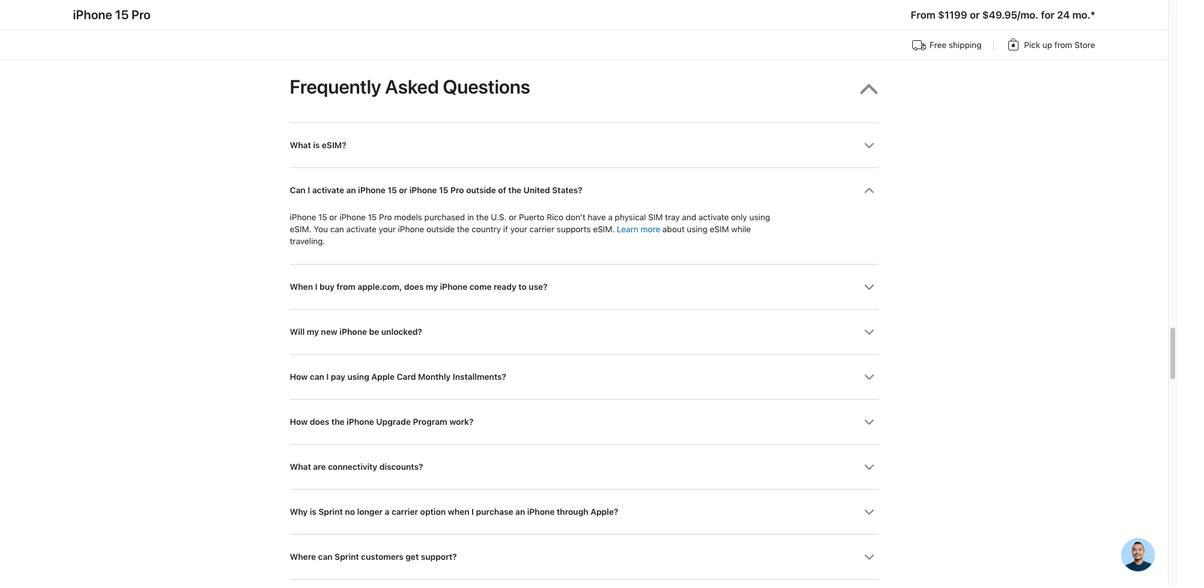 Task type: locate. For each thing, give the bounding box(es) containing it.
1 horizontal spatial carrier
[[530, 225, 555, 234]]

chevrondown image inside can i activate an iphone 15 or iphone 15 pro outside of the united states? dropdown button
[[864, 185, 875, 196]]

using
[[750, 213, 770, 222], [687, 225, 708, 234], [348, 373, 369, 382]]

1 horizontal spatial an
[[516, 508, 525, 517]]

iphone 15
[[358, 185, 397, 195], [410, 185, 449, 195]]

pro left 'models'
[[379, 213, 392, 222]]

chevrondown image
[[864, 140, 875, 151], [864, 463, 875, 473], [864, 508, 875, 518], [864, 553, 875, 563]]

1 horizontal spatial iphone 15
[[410, 185, 449, 195]]

up
[[1043, 40, 1053, 50]]

1 horizontal spatial activate
[[346, 225, 377, 234]]

pay
[[331, 373, 345, 382]]

0 vertical spatial how
[[290, 373, 308, 382]]

0 vertical spatial pro
[[451, 185, 464, 195]]

esim. up "traveling."
[[290, 225, 312, 234]]

your
[[379, 225, 396, 234], [511, 225, 527, 234]]

longer
[[357, 508, 383, 517]]

outside down purchased
[[427, 225, 455, 234]]

15 up you
[[318, 213, 327, 222]]

have
[[588, 213, 606, 222]]

0 horizontal spatial a
[[385, 508, 390, 517]]

why is sprint no longer a carrier option when i purchase an iphone through apple?
[[290, 508, 619, 517]]

chevrondown image for outside
[[864, 185, 875, 196]]

1 vertical spatial list item
[[290, 580, 879, 586]]

mo.
[[1073, 9, 1091, 21]]

0 vertical spatial sprint
[[319, 508, 343, 517]]

frequently asked questions
[[290, 75, 531, 98]]

my
[[426, 283, 438, 292], [307, 328, 319, 337]]

can inside dropdown button
[[310, 373, 324, 382]]

chevrondown image inside where can sprint customers get support? "dropdown button"
[[864, 553, 875, 563]]

using right pay
[[348, 373, 369, 382]]

0 horizontal spatial 15
[[318, 213, 327, 222]]

frequently
[[290, 75, 381, 98]]

chevrondown image
[[864, 185, 875, 196], [864, 283, 875, 293], [864, 328, 875, 338], [864, 373, 875, 383], [864, 418, 875, 428]]

1 vertical spatial carrier
[[392, 508, 418, 517]]

1 vertical spatial my
[[307, 328, 319, 337]]

1 vertical spatial a
[[385, 508, 390, 517]]

1 horizontal spatial does
[[404, 283, 424, 292]]

i inside list item
[[308, 185, 310, 195]]

work?
[[450, 418, 474, 427]]

1 vertical spatial can
[[310, 373, 324, 382]]

can i activate an iphone 15 or iphone 15 pro outside of the united states?
[[290, 185, 583, 195]]

$49.95
[[983, 9, 1018, 21]]

iphone 15 up purchased
[[410, 185, 449, 195]]

chevrondown image inside what are connectivity discounts? dropdown button
[[864, 463, 875, 473]]

an down esim?
[[346, 185, 356, 195]]

4 chevrondown image from the top
[[864, 553, 875, 563]]

activate
[[312, 185, 344, 195], [699, 213, 729, 222], [346, 225, 377, 234]]

0 vertical spatial does
[[404, 283, 424, 292]]

list
[[73, 36, 1096, 57], [290, 122, 879, 586]]

2 chevrondown image from the top
[[864, 463, 875, 473]]

is left esim?
[[313, 140, 320, 150]]

buy
[[320, 283, 335, 292]]

country
[[472, 225, 501, 234]]

iphone left come
[[440, 283, 468, 292]]

1 horizontal spatial from
[[1055, 40, 1073, 50]]

rico
[[547, 213, 564, 222]]

1 vertical spatial activate
[[699, 213, 729, 222]]

chevrondown image inside how can i pay using apple card monthly installments? dropdown button
[[864, 373, 875, 383]]

the right in
[[476, 213, 489, 222]]

sprint inside "dropdown button"
[[335, 553, 359, 563]]

2 how from the top
[[290, 418, 308, 427]]

activate right you
[[346, 225, 377, 234]]

i right can at the left top of page
[[308, 185, 310, 195]]

your right the if
[[511, 225, 527, 234]]

chevrondown image for where can sprint customers get support?
[[864, 553, 875, 563]]

will
[[290, 328, 305, 337]]

how for how does the iphone upgrade program work?
[[290, 418, 308, 427]]

what
[[290, 140, 311, 150], [290, 463, 311, 472]]

0 vertical spatial what
[[290, 140, 311, 150]]

outside
[[466, 185, 496, 195], [427, 225, 455, 234]]

1 15 from the left
[[318, 213, 327, 222]]

can inside "dropdown button"
[[318, 553, 333, 563]]

how does the iphone upgrade program work?
[[290, 418, 474, 427]]

0 vertical spatial an
[[346, 185, 356, 195]]

1 horizontal spatial esim.
[[593, 225, 615, 234]]

what is esim? button
[[290, 123, 879, 167]]

from right buy at top left
[[337, 283, 356, 292]]

an inside list item
[[346, 185, 356, 195]]

the
[[509, 185, 522, 195], [476, 213, 489, 222], [457, 225, 470, 234], [332, 418, 345, 427]]

0 horizontal spatial my
[[307, 328, 319, 337]]

why
[[290, 508, 308, 517]]

free
[[930, 40, 947, 50]]

the right of
[[509, 185, 522, 195]]

what left esim?
[[290, 140, 311, 150]]

a inside iphone 15 or iphone 15 pro models purchased in the u.s. or puerto rico don't have a physical sim tray and activate only using esim. you can activate your iphone outside the country if your carrier supports esim.
[[608, 213, 613, 222]]

or
[[970, 9, 980, 21], [399, 185, 408, 195], [329, 213, 337, 222], [509, 213, 517, 222]]

0 vertical spatial list item
[[290, 167, 879, 264]]

0 vertical spatial a
[[608, 213, 613, 222]]

traveling.
[[290, 237, 325, 246]]

your down 'models'
[[379, 225, 396, 234]]

0 horizontal spatial outside
[[427, 225, 455, 234]]

pro
[[451, 185, 464, 195], [379, 213, 392, 222]]

1 horizontal spatial pro
[[451, 185, 464, 195]]

puerto
[[519, 213, 545, 222]]

0 horizontal spatial pro
[[379, 213, 392, 222]]

carrier left option
[[392, 508, 418, 517]]

can for sprint
[[318, 553, 333, 563]]

can left pay
[[310, 373, 324, 382]]

0 horizontal spatial iphone 15
[[358, 185, 397, 195]]

1 vertical spatial how
[[290, 418, 308, 427]]

2 horizontal spatial using
[[750, 213, 770, 222]]

using inside iphone 15 or iphone 15 pro models purchased in the u.s. or puerto rico don't have a physical sim tray and activate only using esim. you can activate your iphone outside the country if your carrier supports esim.
[[750, 213, 770, 222]]

0 horizontal spatial esim.
[[290, 225, 312, 234]]

learn more link
[[617, 225, 661, 234]]

1 vertical spatial list
[[290, 122, 879, 586]]

0 horizontal spatial an
[[346, 185, 356, 195]]

how does the iphone upgrade program work? button
[[290, 400, 879, 445]]

carrier
[[530, 225, 555, 234], [392, 508, 418, 517]]

list containing what is esim?
[[290, 122, 879, 586]]

2 vertical spatial activate
[[346, 225, 377, 234]]

does up are
[[310, 418, 329, 427]]

iphone 15 pro
[[73, 7, 151, 22]]

asked
[[385, 75, 439, 98]]

0 vertical spatial is
[[313, 140, 320, 150]]

1 your from the left
[[379, 225, 396, 234]]

program
[[413, 418, 447, 427]]

from inside dropdown button
[[337, 283, 356, 292]]

using right only
[[750, 213, 770, 222]]

0 vertical spatial list
[[73, 36, 1096, 57]]

my left come
[[426, 283, 438, 292]]

1 horizontal spatial outside
[[466, 185, 496, 195]]

what left are
[[290, 463, 311, 472]]

pro inside dropdown button
[[451, 185, 464, 195]]

3 chevrondown image from the top
[[864, 328, 875, 338]]

how
[[290, 373, 308, 382], [290, 418, 308, 427]]

what for what are connectivity discounts?
[[290, 463, 311, 472]]

use?
[[529, 283, 548, 292]]

does
[[404, 283, 424, 292], [310, 418, 329, 427]]

0 horizontal spatial carrier
[[392, 508, 418, 517]]

iphone down 'models'
[[398, 225, 424, 234]]

0 vertical spatial activate
[[312, 185, 344, 195]]

2 chevrondown image from the top
[[864, 283, 875, 293]]

list item
[[290, 167, 879, 264], [290, 580, 879, 586]]

1 horizontal spatial 15
[[368, 213, 377, 222]]

can
[[330, 225, 344, 234], [310, 373, 324, 382], [318, 553, 333, 563]]

0 vertical spatial from
[[1055, 40, 1073, 50]]

can right where
[[318, 553, 333, 563]]

2 vertical spatial using
[[348, 373, 369, 382]]

does inside dropdown button
[[404, 283, 424, 292]]

0 vertical spatial outside
[[466, 185, 496, 195]]

1 vertical spatial does
[[310, 418, 329, 427]]

1 horizontal spatial a
[[608, 213, 613, 222]]

0 horizontal spatial activate
[[312, 185, 344, 195]]

1 horizontal spatial your
[[511, 225, 527, 234]]

sprint left customers
[[335, 553, 359, 563]]

0 horizontal spatial using
[[348, 373, 369, 382]]

2 what from the top
[[290, 463, 311, 472]]

0 vertical spatial my
[[426, 283, 438, 292]]

how inside dropdown button
[[290, 418, 308, 427]]

activate right can at the left top of page
[[312, 185, 344, 195]]

an
[[346, 185, 356, 195], [516, 508, 525, 517]]

where can sprint customers get support? button
[[290, 535, 879, 580]]

iphone 15 up 'models'
[[358, 185, 397, 195]]

1 horizontal spatial using
[[687, 225, 708, 234]]

5 chevrondown image from the top
[[864, 418, 875, 428]]

option
[[420, 508, 446, 517]]

chevrondown image inside what is esim? dropdown button
[[864, 140, 875, 151]]

when
[[290, 283, 313, 292]]

what are connectivity discounts? button
[[290, 445, 879, 490]]

0 horizontal spatial does
[[310, 418, 329, 427]]

iphone left be
[[340, 328, 367, 337]]

2 horizontal spatial activate
[[699, 213, 729, 222]]

purchased
[[425, 213, 465, 222]]

outside left of
[[466, 185, 496, 195]]

iphone
[[290, 213, 316, 222], [340, 213, 366, 222], [398, 225, 424, 234], [440, 283, 468, 292], [340, 328, 367, 337], [347, 418, 374, 427], [527, 508, 555, 517]]

i
[[308, 185, 310, 195], [315, 283, 318, 292], [326, 373, 329, 382], [472, 508, 474, 517]]

1 vertical spatial from
[[337, 283, 356, 292]]

15 left 'models'
[[368, 213, 377, 222]]

carrier down "puerto"
[[530, 225, 555, 234]]

a right longer on the bottom
[[385, 508, 390, 517]]

is right the why
[[310, 508, 317, 517]]

sprint left no
[[319, 508, 343, 517]]

an right purchase
[[516, 508, 525, 517]]

pro up purchased
[[451, 185, 464, 195]]

chevrondown image for what are connectivity discounts?
[[864, 463, 875, 473]]

of
[[498, 185, 506, 195]]

using down and
[[687, 225, 708, 234]]

how inside how can i pay using apple card monthly installments? dropdown button
[[290, 373, 308, 382]]

card
[[397, 373, 416, 382]]

esim
[[710, 225, 729, 234]]

my right will
[[307, 328, 319, 337]]

activate up esim at the top
[[699, 213, 729, 222]]

chevrondown image for why is sprint no longer a carrier option when i purchase an iphone through apple?
[[864, 508, 875, 518]]

1 vertical spatial what
[[290, 463, 311, 472]]

0 vertical spatial carrier
[[530, 225, 555, 234]]

i inside dropdown button
[[315, 283, 318, 292]]

esim. down "have"
[[593, 225, 615, 234]]

does right apple.com,
[[404, 283, 424, 292]]

i right when
[[472, 508, 474, 517]]

chevrondown image inside why is sprint no longer a carrier option when i purchase an iphone through apple? dropdown button
[[864, 508, 875, 518]]

new
[[321, 328, 338, 337]]

0 vertical spatial can
[[330, 225, 344, 234]]

1 vertical spatial pro
[[379, 213, 392, 222]]

chevrondown image inside when i buy from apple.com, does my iphone come ready to use? dropdown button
[[864, 283, 875, 293]]

list item containing can i activate an iphone 15 or iphone 15 pro outside of the united states?
[[290, 167, 879, 264]]

when i buy from apple.com, does my iphone come ready to use? button
[[290, 265, 879, 310]]

sprint for is
[[319, 508, 343, 517]]

4 chevrondown image from the top
[[864, 373, 875, 383]]

1 vertical spatial using
[[687, 225, 708, 234]]

1 what from the top
[[290, 140, 311, 150]]

1 vertical spatial sprint
[[335, 553, 359, 563]]

from $1199 or $49.95 /mo. for 24 mo. *
[[911, 9, 1096, 21]]

1 how from the top
[[290, 373, 308, 382]]

1 vertical spatial is
[[310, 508, 317, 517]]

for
[[1041, 9, 1055, 21]]

a
[[608, 213, 613, 222], [385, 508, 390, 517]]

2 iphone 15 from the left
[[410, 185, 449, 195]]

chevrondown image inside "will my new iphone be unlocked?" dropdown button
[[864, 328, 875, 338]]

1 chevrondown image from the top
[[864, 185, 875, 196]]

1 vertical spatial outside
[[427, 225, 455, 234]]

can right you
[[330, 225, 344, 234]]

sprint inside dropdown button
[[319, 508, 343, 517]]

is for why
[[310, 508, 317, 517]]

1 chevrondown image from the top
[[864, 140, 875, 151]]

0 horizontal spatial from
[[337, 283, 356, 292]]

tray
[[665, 213, 680, 222]]

a right "have"
[[608, 213, 613, 222]]

2 vertical spatial can
[[318, 553, 333, 563]]

when i buy from apple.com, does my iphone come ready to use?
[[290, 283, 548, 292]]

1 horizontal spatial my
[[426, 283, 438, 292]]

don't
[[566, 213, 586, 222]]

0 vertical spatial using
[[750, 213, 770, 222]]

0 horizontal spatial your
[[379, 225, 396, 234]]

questions
[[443, 75, 531, 98]]

my inside dropdown button
[[426, 283, 438, 292]]

3 chevrondown image from the top
[[864, 508, 875, 518]]

unlocked?
[[381, 328, 422, 337]]

1 list item from the top
[[290, 167, 879, 264]]

1 esim. from the left
[[290, 225, 312, 234]]

from right up
[[1055, 40, 1073, 50]]

chevrondown image inside the how does the iphone upgrade program work? dropdown button
[[864, 418, 875, 428]]

outside inside dropdown button
[[466, 185, 496, 195]]

i left buy at top left
[[315, 283, 318, 292]]

can for i
[[310, 373, 324, 382]]



Task type: describe. For each thing, give the bounding box(es) containing it.
no
[[345, 508, 355, 517]]

the down pay
[[332, 418, 345, 427]]

where
[[290, 553, 316, 563]]

learn more
[[617, 225, 661, 234]]

free shipping
[[930, 40, 982, 50]]

/mo.
[[1018, 9, 1039, 21]]

can inside iphone 15 or iphone 15 pro models purchased in the u.s. or puerto rico don't have a physical sim tray and activate only using esim. you can activate your iphone outside the country if your carrier supports esim.
[[330, 225, 344, 234]]

using inside dropdown button
[[348, 373, 369, 382]]

installments?
[[453, 373, 506, 382]]

when
[[448, 508, 470, 517]]

chevrondown image for what is esim?
[[864, 140, 875, 151]]

purchase
[[476, 508, 514, 517]]

about
[[663, 225, 685, 234]]

pro inside iphone 15 or iphone 15 pro models purchased in the u.s. or puerto rico don't have a physical sim tray and activate only using esim. you can activate your iphone outside the country if your carrier supports esim.
[[379, 213, 392, 222]]

iphone 15 pro link
[[73, 7, 151, 22]]

i left pay
[[326, 373, 329, 382]]

does inside dropdown button
[[310, 418, 329, 427]]

carrier inside iphone 15 or iphone 15 pro models purchased in the u.s. or puerto rico don't have a physical sim tray and activate only using esim. you can activate your iphone outside the country if your carrier supports esim.
[[530, 225, 555, 234]]

esim?
[[322, 140, 346, 150]]

apple?
[[591, 508, 619, 517]]

to
[[519, 283, 527, 292]]

iphone 15 or iphone 15 pro models purchased in the u.s. or puerto rico don't have a physical sim tray and activate only using esim. you can activate your iphone outside the country if your carrier supports esim.
[[290, 213, 770, 234]]

supports
[[557, 225, 591, 234]]

models
[[394, 213, 422, 222]]

24
[[1058, 9, 1070, 21]]

*
[[1091, 9, 1096, 21]]

monthly
[[418, 373, 451, 382]]

how can i pay using apple card monthly installments? button
[[290, 355, 879, 400]]

sim
[[649, 213, 663, 222]]

pick
[[1025, 40, 1041, 50]]

iphone up you
[[290, 213, 316, 222]]

iphone left through on the bottom
[[527, 508, 555, 517]]

1 vertical spatial an
[[516, 508, 525, 517]]

u.s.
[[491, 213, 507, 222]]

$1199
[[938, 9, 968, 21]]

pick up from store
[[1025, 40, 1096, 50]]

carrier inside dropdown button
[[392, 508, 418, 517]]

where can sprint customers get support?
[[290, 553, 457, 563]]

will my new iphone be unlocked?
[[290, 328, 422, 337]]

or inside dropdown button
[[399, 185, 408, 195]]

ready
[[494, 283, 517, 292]]

2 your from the left
[[511, 225, 527, 234]]

come
[[470, 283, 492, 292]]

customers
[[361, 553, 404, 563]]

1 iphone 15 from the left
[[358, 185, 397, 195]]

iphone inside dropdown button
[[440, 283, 468, 292]]

how for how can i pay using apple card monthly installments?
[[290, 373, 308, 382]]

and
[[682, 213, 697, 222]]

sprint for can
[[335, 553, 359, 563]]

only
[[731, 213, 747, 222]]

iphone left "upgrade" on the bottom of the page
[[347, 418, 374, 427]]

shipping
[[949, 40, 982, 50]]

discounts?
[[380, 463, 423, 472]]

frequently asked questions button
[[290, 53, 879, 122]]

be
[[369, 328, 379, 337]]

more
[[641, 225, 661, 234]]

in
[[467, 213, 474, 222]]

iphone left 'models'
[[340, 213, 366, 222]]

store
[[1075, 40, 1096, 50]]

activate inside dropdown button
[[312, 185, 344, 195]]

outside inside iphone 15 or iphone 15 pro models purchased in the u.s. or puerto rico don't have a physical sim tray and activate only using esim. you can activate your iphone outside the country if your carrier supports esim.
[[427, 225, 455, 234]]

chevrondown image for installments?
[[864, 373, 875, 383]]

apple
[[372, 373, 395, 382]]

apple.com,
[[358, 283, 402, 292]]

is for what
[[313, 140, 320, 150]]

will my new iphone be unlocked? button
[[290, 310, 879, 355]]

upgrade
[[376, 418, 411, 427]]

what are connectivity discounts?
[[290, 463, 423, 472]]

can
[[290, 185, 306, 195]]

about using esim while traveling.
[[290, 225, 751, 246]]

are
[[313, 463, 326, 472]]

connectivity
[[328, 463, 377, 472]]

can i activate an iphone 15 or iphone 15 pro outside of the united states? button
[[290, 168, 879, 212]]

support?
[[421, 553, 457, 563]]

chevrondown image for come
[[864, 283, 875, 293]]

2 esim. from the left
[[593, 225, 615, 234]]

2 15 from the left
[[368, 213, 377, 222]]

the down in
[[457, 225, 470, 234]]

united
[[524, 185, 550, 195]]

2 list item from the top
[[290, 580, 879, 586]]

while
[[732, 225, 751, 234]]

you
[[314, 225, 328, 234]]

my inside dropdown button
[[307, 328, 319, 337]]

what for what is esim?
[[290, 140, 311, 150]]

through
[[557, 508, 589, 517]]

from
[[911, 9, 936, 21]]

what is esim?
[[290, 140, 346, 150]]

why is sprint no longer a carrier option when i purchase an iphone through apple? button
[[290, 490, 879, 535]]

physical
[[615, 213, 646, 222]]

list containing free shipping
[[73, 36, 1096, 57]]

using inside about using esim while traveling.
[[687, 225, 708, 234]]

a inside dropdown button
[[385, 508, 390, 517]]

how can i pay using apple card monthly installments?
[[290, 373, 506, 382]]

if
[[503, 225, 508, 234]]

get
[[406, 553, 419, 563]]



Task type: vqa. For each thing, say whether or not it's contained in the screenshot.
from to the bottom
yes



